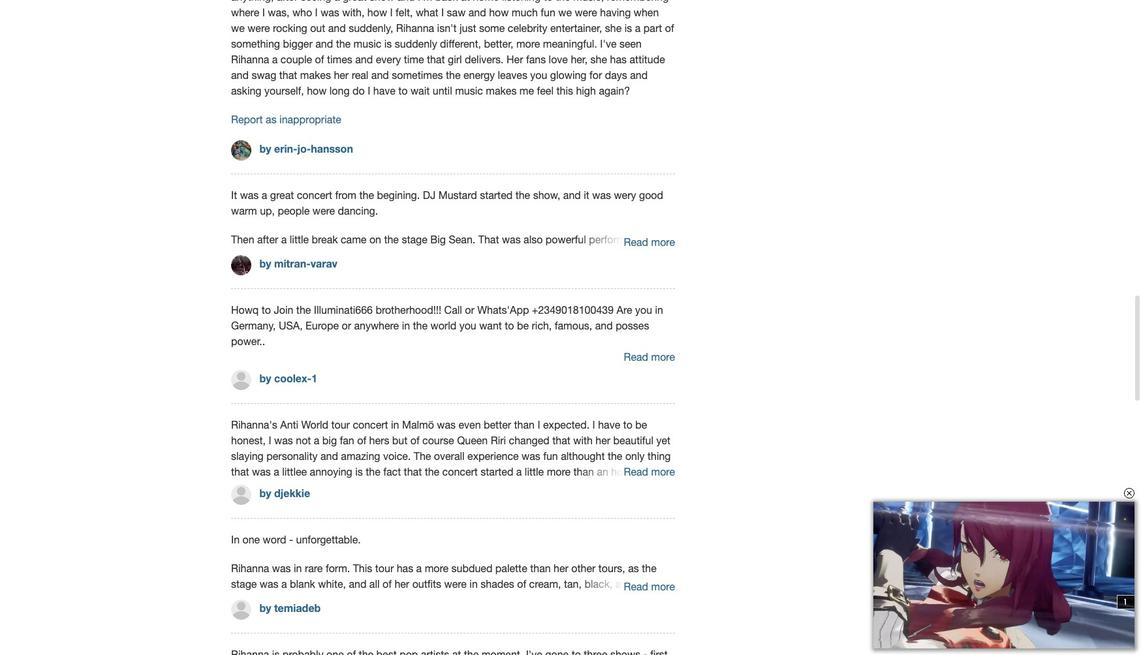 Task type: vqa. For each thing, say whether or not it's contained in the screenshot.
Report as inappropriate link
yes



Task type: describe. For each thing, give the bounding box(es) containing it.
a down you're
[[639, 544, 645, 556]]

to up high
[[277, 497, 286, 509]]

was left "wery"
[[592, 189, 611, 201]]

mustard
[[439, 189, 477, 201]]

and up tell at the bottom left
[[440, 529, 458, 540]]

the left show,
[[516, 189, 530, 201]]

0 vertical spatial 1
[[312, 372, 317, 385]]

the up it's
[[425, 466, 440, 478]]

expected.
[[543, 419, 590, 431]]

i right honest,
[[269, 435, 271, 446]]

was up weather
[[282, 529, 301, 540]]

in down subdued
[[470, 578, 478, 590]]

long
[[626, 513, 646, 525]]

up down scene
[[517, 513, 529, 525]]

read more link for coolex-1
[[624, 351, 675, 363]]

1 go from the left
[[374, 544, 386, 556]]

the down the supposed
[[338, 497, 353, 509]]

1 vertical spatial be
[[636, 419, 647, 431]]

0 vertical spatial not
[[296, 435, 311, 446]]

that left are at the left bottom of page
[[231, 513, 249, 525]]

and up literary
[[531, 513, 549, 525]]

a left big
[[314, 435, 320, 446]]

was up 'course'
[[437, 419, 456, 431]]

energy
[[370, 594, 401, 606]]

it down everything.
[[595, 544, 600, 556]]

in down the special at the bottom left of page
[[340, 610, 348, 621]]

2 buy from the left
[[603, 497, 620, 509]]

world
[[431, 320, 457, 331]]

and down control
[[355, 625, 373, 637]]

that up mean..
[[404, 466, 422, 478]]

as inside the rihanna was in rare form. this tour has a more subdued palette than her other tours, as the stage was a blank white, and all of her outfits were in shades of cream, tan, black, and brown. however, there was a special energy in the room that night. rihanna seemed happy, comfortable, and more in control than she has ever been. she joked with the crowd, engaged with all sides of the arena, and made sure everyone had a good time. halfway during the concert, she announced that it was party time, and the stage lit up with these cool co
[[628, 563, 639, 574]]

shades
[[481, 578, 514, 590]]

the up brown.
[[642, 563, 657, 574]]

0 vertical spatial would
[[231, 497, 259, 509]]

but
[[375, 482, 391, 493]]

was down changed
[[522, 450, 540, 462]]

than down althought
[[574, 466, 594, 478]]

with down seemed
[[550, 610, 570, 621]]

people inside rihanna's anti world tour concert in malmö was even better than i expected. i have to be honest, i was not a big fan of hers but of course queen riri changed that with her beautiful yet slaying personality and amazing voice. the overall experience was fun althought the only thing that was a littlee annoying is the fact that the concert started a little more than an hour later than what it was supposed to. but i mean.. it's rihanna, she can do whatever. a tips from me would be to either buy the standing tickets as close to the scene as possible or buy the ones that are high up and on the opposite side of the scene. i was up and although it was long away from riri it was magical to see all the people and the lights and literary everything. if you're hesirating weather you should go or not i would tell you to go go go, because it is such a beautiful and fun experience to have!
[[405, 529, 437, 540]]

halfway
[[555, 625, 593, 637]]

during
[[596, 625, 625, 637]]

1 vertical spatial fun
[[295, 560, 309, 572]]

and down this
[[349, 578, 367, 590]]

all inside rihanna's anti world tour concert in malmö was even better than i expected. i have to be honest, i was not a big fan of hers but of course queen riri changed that with her beautiful yet slaying personality and amazing voice. the overall experience was fun althought the only thing that was a littlee annoying is the fact that the concert started a little more than an hour later than what it was supposed to. but i mean.. it's rihanna, she can do whatever. a tips from me would be to either buy the standing tickets as close to the scene as possible or buy the ones that are high up and on the opposite side of the scene. i was up and although it was long away from riri it was magical to see all the people and the lights and literary everything. if you're hesirating weather you should go or not i would tell you to go go go, because it is such a beautiful and fun experience to have!
[[374, 529, 385, 540]]

by for by djekkie
[[260, 487, 271, 500]]

2 horizontal spatial stage
[[489, 641, 515, 653]]

close
[[447, 497, 471, 509]]

1 vertical spatial all
[[369, 578, 380, 590]]

temiadeb
[[274, 602, 321, 615]]

and down everyone in the left bottom of the page
[[451, 641, 468, 653]]

then
[[231, 233, 254, 245]]

0 vertical spatial beautiful
[[613, 435, 654, 446]]

1 vertical spatial she
[[410, 610, 427, 621]]

started inside it was a great concert from the begining. dj mustard started the show, and it was wery good warm up, people were dancing.
[[480, 189, 513, 201]]

and down big
[[321, 450, 338, 462]]

1 horizontal spatial not
[[401, 544, 416, 556]]

it inside it was a great concert from the begining. dj mustard started the show, and it was wery good warm up, people were dancing.
[[584, 189, 590, 201]]

posses
[[616, 320, 649, 331]]

the up to.
[[366, 466, 381, 478]]

as right report
[[266, 113, 277, 125]]

illuminati666
[[314, 304, 373, 316]]

that down arena,
[[347, 641, 365, 653]]

because
[[552, 544, 592, 556]]

fact
[[383, 466, 401, 478]]

was down littlee
[[289, 482, 307, 493]]

join
[[274, 304, 293, 316]]

from inside it was a great concert from the begining. dj mustard started the show, and it was wery good warm up, people were dancing.
[[335, 189, 357, 201]]

to left have!
[[366, 560, 376, 572]]

a down the white,
[[326, 594, 331, 606]]

a left littlee
[[274, 466, 279, 478]]

voice.
[[383, 450, 411, 462]]

you down magical
[[320, 544, 337, 556]]

0 vertical spatial is
[[355, 466, 363, 478]]

1 vertical spatial beautiful
[[231, 560, 271, 572]]

with down 'time.'
[[543, 641, 563, 653]]

high
[[269, 513, 289, 525]]

read for temiadeb
[[624, 581, 648, 593]]

0 horizontal spatial her
[[395, 578, 410, 590]]

she
[[501, 610, 519, 621]]

in right energy
[[404, 594, 412, 606]]

amazing
[[341, 450, 380, 462]]

jo-
[[297, 142, 311, 155]]

that down "expected."
[[553, 435, 571, 446]]

were inside the rihanna was in rare form. this tour has a more subdued palette than her other tours, as the stage was a blank white, and all of her outfits were in shades of cream, tan, black, and brown. however, there was a special energy in the room that night. rihanna seemed happy, comfortable, and more in control than she has ever been. she joked with the crowd, engaged with all sides of the arena, and made sure everyone had a good time. halfway during the concert, she announced that it was party time, and the stage lit up with these cool co
[[444, 578, 467, 590]]

control
[[351, 610, 384, 621]]

started inside rihanna's anti world tour concert in malmö was even better than i expected. i have to be honest, i was not a big fan of hers but of course queen riri changed that with her beautiful yet slaying personality and amazing voice. the overall experience was fun althought the only thing that was a littlee annoying is the fact that the concert started a little more than an hour later than what it was supposed to. but i mean.. it's rihanna, she can do whatever. a tips from me would be to either buy the standing tickets as close to the scene as possible or buy the ones that are high up and on the opposite side of the scene. i was up and although it was long away from riri it was magical to see all the people and the lights and literary everything. if you're hesirating weather you should go or not i would tell you to go go go, because it is such a beautiful and fun experience to have!
[[481, 466, 513, 478]]

her inside rihanna's anti world tour concert in malmö was even better than i expected. i have to be honest, i was not a big fan of hers but of course queen riri changed that with her beautiful yet slaying personality and amazing voice. the overall experience was fun althought the only thing that was a littlee annoying is the fact that the concert started a little more than an hour later than what it was supposed to. but i mean.. it's rihanna, she can do whatever. a tips from me would be to either buy the standing tickets as close to the scene as possible or buy the ones that are high up and on the opposite side of the scene. i was up and although it was long away from riri it was magical to see all the people and the lights and literary everything. if you're hesirating weather you should go or not i would tell you to go go go, because it is such a beautiful and fun experience to have!
[[596, 435, 611, 446]]

that
[[478, 233, 499, 245]]

have!
[[379, 560, 404, 572]]

tan,
[[564, 578, 582, 590]]

and right lights
[[506, 529, 524, 540]]

of up energy
[[383, 578, 392, 590]]

scene
[[504, 497, 532, 509]]

however,
[[231, 594, 274, 606]]

or up have!
[[389, 544, 398, 556]]

who
[[581, 364, 606, 376]]

the up long
[[623, 497, 638, 509]]

howq
[[231, 304, 259, 316]]

1 vertical spatial experience
[[312, 560, 364, 572]]

to left see
[[343, 529, 352, 540]]

3 go from the left
[[519, 544, 531, 556]]

call
[[444, 304, 462, 316]]

warm
[[231, 205, 257, 216]]

the
[[414, 450, 431, 462]]

queen
[[457, 435, 488, 446]]

joked
[[522, 610, 548, 621]]

room
[[433, 594, 457, 606]]

the down engaged
[[628, 625, 643, 637]]

1 vertical spatial rihanna
[[510, 594, 548, 606]]

and down tours,
[[616, 578, 633, 590]]

you right are
[[635, 304, 652, 316]]

hers
[[369, 435, 389, 446]]

the right join
[[296, 304, 311, 316]]

want
[[479, 320, 502, 331]]

the down close
[[438, 513, 453, 525]]

hansson
[[311, 142, 353, 155]]

3 read more link from the top
[[624, 466, 675, 478]]

then after a little break came on the stage big sean. that was also powerful performance and we really enjoyed that.
[[231, 233, 669, 261]]

it left -
[[274, 529, 279, 540]]

the down outfits
[[415, 594, 430, 606]]

0 horizontal spatial riri
[[255, 529, 271, 540]]

i up changed
[[538, 419, 540, 431]]

rihanna was in rare form. this tour has a more subdued palette than her other tours, as the stage was a blank white, and all of her outfits were in shades of cream, tan, black, and brown. however, there was a special energy in the room that night. rihanna seemed happy, comfortable, and more in control than she has ever been. she joked with the crowd, engaged with all sides of the arena, and made sure everyone had a good time. halfway during the concert, she announced that it was party time, and the stage lit up with these cool co
[[231, 563, 668, 656]]

0 horizontal spatial she
[[272, 641, 289, 653]]

1 vertical spatial would
[[425, 544, 453, 556]]

scene.
[[456, 513, 486, 525]]

in one word - unforgettable.
[[231, 534, 361, 546]]

more inside rihanna's anti world tour concert in malmö was even better than i expected. i have to be honest, i was not a big fan of hers but of course queen riri changed that with her beautiful yet slaying personality and amazing voice. the overall experience was fun althought the only thing that was a littlee annoying is the fact that the concert started a little more than an hour later than what it was supposed to. but i mean.. it's rihanna, she can do whatever. a tips from me would be to either buy the standing tickets as close to the scene as possible or buy the ones that are high up and on the opposite side of the scene. i was up and although it was long away from riri it was magical to see all the people and the lights and literary everything. if you're hesirating weather you should go or not i would tell you to go go go, because it is such a beautiful and fun experience to have!
[[547, 466, 571, 478]]

side
[[404, 513, 423, 525]]

than up cream,
[[530, 563, 551, 574]]

thing
[[648, 450, 671, 462]]

this
[[353, 563, 372, 574]]

dancing.
[[338, 205, 378, 216]]

was right the it
[[240, 189, 259, 201]]

as down it's
[[433, 497, 444, 509]]

was inside then after a little break came on the stage big sean. that was also powerful performance and we really enjoyed that.
[[502, 233, 521, 245]]

to right have in the bottom right of the page
[[623, 419, 633, 431]]

was up lights
[[495, 513, 514, 525]]

are
[[617, 304, 632, 316]]

with up concert,
[[231, 625, 250, 637]]

in inside rihanna's anti world tour concert in malmö was even better than i expected. i have to be honest, i was not a big fan of hers but of course queen riri changed that with her beautiful yet slaying personality and amazing voice. the overall experience was fun althought the only thing that was a littlee annoying is the fact that the concert started a little more than an hour later than what it was supposed to. but i mean.. it's rihanna, she can do whatever. a tips from me would be to either buy the standing tickets as close to the scene as possible or buy the ones that are high up and on the opposite side of the scene. i was up and although it was long away from riri it was magical to see all the people and the lights and literary everything. if you're hesirating weather you should go or not i would tell you to go go go, because it is such a beautiful and fun experience to have!
[[391, 419, 399, 431]]

on inside rihanna's anti world tour concert in malmö was even better than i expected. i have to be honest, i was not a big fan of hers but of course queen riri changed that with her beautiful yet slaying personality and amazing voice. the overall experience was fun althought the only thing that was a littlee annoying is the fact that the concert started a little more than an hour later than what it was supposed to. but i mean.. it's rihanna, she can do whatever. a tips from me would be to either buy the standing tickets as close to the scene as possible or buy the ones that are high up and on the opposite side of the scene. i was up and although it was long away from riri it was magical to see all the people and the lights and literary everything. if you're hesirating weather you should go or not i would tell you to go go go, because it is such a beautiful and fun experience to have!
[[328, 513, 340, 525]]

honest,
[[231, 435, 266, 446]]

crowd,
[[590, 610, 622, 621]]

the up "halfway"
[[573, 610, 587, 621]]

that up ever
[[460, 594, 478, 606]]

read for coolex-1
[[624, 351, 648, 363]]

was down anti
[[274, 435, 293, 446]]

show,
[[533, 189, 560, 201]]

palette
[[495, 563, 527, 574]]

sure
[[405, 625, 425, 637]]

+2349018100439
[[532, 304, 614, 316]]

good inside it was a great concert from the begining. dj mustard started the show, and it was wery good warm up, people were dancing.
[[639, 189, 663, 201]]

that down slaying
[[231, 466, 249, 478]]

even
[[459, 419, 481, 431]]

a inside it was a great concert from the begining. dj mustard started the show, and it was wery good warm up, people were dancing.
[[262, 189, 267, 201]]

howq to join the illuminati666 brotherhood!!! call or whats'app  +2349018100439 are you in germany, usa, europe or anywhere in the world you want to be rich, famous, and posses power..
[[231, 304, 663, 347]]

anti
[[280, 419, 298, 431]]

in right are
[[655, 304, 663, 316]]

was down weather
[[272, 563, 291, 574]]

2 horizontal spatial from
[[626, 482, 648, 493]]

the up dancing.
[[359, 189, 374, 201]]

if
[[615, 529, 621, 540]]

in left the rare
[[294, 563, 302, 574]]

course
[[423, 435, 454, 446]]

read more link for temiadeb
[[624, 581, 675, 593]]

than up changed
[[514, 419, 535, 431]]

littlee
[[282, 466, 307, 478]]

of right but
[[411, 435, 420, 446]]

in down brotherhood!!!
[[402, 320, 410, 331]]

the down scene.
[[461, 529, 475, 540]]

these
[[566, 641, 591, 653]]

was up however,
[[260, 578, 279, 590]]

or down a
[[590, 497, 600, 509]]

enjoyed
[[275, 249, 312, 261]]

weather
[[280, 544, 317, 556]]

read more for mitran-varav
[[624, 236, 675, 248]]

erin-jo-hansson's profile image image
[[231, 140, 251, 160]]

announced
[[292, 641, 344, 653]]

or right the call
[[465, 304, 475, 316]]

3 read more from the top
[[624, 466, 675, 478]]

and inside then after a little break came on the stage big sean. that was also powerful performance and we really enjoyed that.
[[651, 233, 669, 245]]

1 vertical spatial has
[[429, 610, 446, 621]]

be inside "howq to join the illuminati666 brotherhood!!! call or whats'app  +2349018100439 are you in germany, usa, europe or anywhere in the world you want to be rich, famous, and posses power.."
[[517, 320, 529, 331]]

you down the call
[[459, 320, 476, 331]]

and down there
[[293, 610, 311, 621]]

everyone
[[428, 625, 471, 637]]

only
[[625, 450, 645, 462]]

by temiadeb
[[260, 602, 321, 615]]

up down either
[[292, 513, 304, 525]]

varav
[[311, 257, 337, 270]]

usa,
[[279, 320, 303, 331]]

tips
[[606, 482, 623, 493]]

of right 'side'
[[426, 513, 435, 525]]

go,
[[534, 544, 549, 556]]

little inside then after a little break came on the stage big sean. that was also powerful performance and we really enjoyed that.
[[290, 233, 309, 245]]

0 vertical spatial rihanna
[[231, 563, 269, 574]]

althought
[[561, 450, 605, 462]]

to.
[[360, 482, 372, 493]]

of right sides
[[294, 625, 303, 637]]

word
[[263, 534, 286, 546]]

coolex-
[[274, 372, 312, 385]]

rare
[[305, 563, 323, 574]]

by for by erin-jo-hansson
[[260, 142, 271, 155]]

party
[[398, 641, 422, 653]]

overall
[[434, 450, 465, 462]]

was up what
[[252, 466, 271, 478]]



Task type: locate. For each thing, give the bounding box(es) containing it.
a
[[597, 482, 603, 493]]

0 horizontal spatial be
[[262, 497, 274, 509]]

good right "wery"
[[639, 189, 663, 201]]

1 horizontal spatial rihanna
[[510, 594, 548, 606]]

1 vertical spatial people
[[405, 529, 437, 540]]

0 horizontal spatial little
[[290, 233, 309, 245]]

3 read from the top
[[624, 466, 648, 478]]

than left what
[[231, 482, 252, 493]]

is
[[355, 466, 363, 478], [603, 544, 611, 556]]

by coolex-1
[[260, 372, 317, 385]]

2 vertical spatial she
[[272, 641, 289, 653]]

time.
[[530, 625, 553, 637]]

2 horizontal spatial concert
[[442, 466, 478, 478]]

subdued
[[452, 563, 493, 574]]

the up hour
[[608, 450, 623, 462]]

members
[[526, 364, 578, 376]]

1 read more link from the top
[[624, 236, 675, 248]]

the up see
[[342, 513, 357, 525]]

4 by from the top
[[260, 487, 271, 500]]

little inside rihanna's anti world tour concert in malmö was even better than i expected. i have to be honest, i was not a big fan of hers but of course queen riri changed that with her beautiful yet slaying personality and amazing voice. the overall experience was fun althought the only thing that was a littlee annoying is the fact that the concert started a little more than an hour later than what it was supposed to. but i mean.. it's rihanna, she can do whatever. a tips from me would be to either buy the standing tickets as close to the scene as possible or buy the ones that are high up and on the opposite side of the scene. i was up and although it was long away from riri it was magical to see all the people and the lights and literary everything. if you're hesirating weather you should go or not i would tell you to go go go, because it is such a beautiful and fun experience to have!
[[525, 466, 544, 478]]

from up dancing.
[[335, 189, 357, 201]]

better
[[484, 419, 511, 431]]

to
[[483, 364, 496, 376]]

1 vertical spatial were
[[444, 578, 467, 590]]

you
[[635, 304, 652, 316], [459, 320, 476, 331], [320, 544, 337, 556], [472, 544, 489, 556]]

0 horizontal spatial is
[[355, 466, 363, 478]]

from
[[335, 189, 357, 201], [626, 482, 648, 493], [231, 529, 252, 540]]

new
[[499, 364, 523, 376]]

0 horizontal spatial were
[[313, 205, 335, 216]]

and inside "howq to join the illuminati666 brotherhood!!! call or whats'app  +2349018100439 are you in germany, usa, europe or anywhere in the world you want to be rich, famous, and posses power.."
[[595, 320, 613, 331]]

other
[[572, 563, 596, 574]]

1 horizontal spatial experience
[[468, 450, 519, 462]]

0 horizontal spatial on
[[328, 513, 340, 525]]

on inside then after a little break came on the stage big sean. that was also powerful performance and we really enjoyed that.
[[369, 233, 381, 245]]

to down lights
[[492, 544, 502, 556]]

a right had
[[494, 625, 500, 637]]

0 vertical spatial from
[[335, 189, 357, 201]]

1 read more from the top
[[624, 236, 675, 248]]

1 horizontal spatial good
[[639, 189, 663, 201]]

concert
[[297, 189, 332, 201], [353, 419, 388, 431], [442, 466, 478, 478]]

read more link for mitran-varav
[[624, 236, 675, 248]]

would left tell at the bottom left
[[425, 544, 453, 556]]

of
[[357, 435, 366, 446], [411, 435, 420, 446], [426, 513, 435, 525], [383, 578, 392, 590], [517, 578, 526, 590], [294, 625, 303, 637]]

1 vertical spatial 1
[[1124, 597, 1127, 608]]

i left have in the bottom right of the page
[[593, 419, 595, 431]]

by for by coolex-1
[[260, 372, 271, 385]]

a up up,
[[262, 189, 267, 201]]

mean..
[[399, 482, 431, 493]]

4 read more link from the top
[[624, 581, 675, 593]]

1 horizontal spatial people
[[405, 529, 437, 540]]

4 read more from the top
[[624, 581, 675, 593]]

0 horizontal spatial people
[[278, 205, 310, 216]]

she inside rihanna's anti world tour concert in malmö was even better than i expected. i have to be honest, i was not a big fan of hers but of course queen riri changed that with her beautiful yet slaying personality and amazing voice. the overall experience was fun althought the only thing that was a littlee annoying is the fact that the concert started a little more than an hour later than what it was supposed to. but i mean.. it's rihanna, she can do whatever. a tips from me would be to either buy the standing tickets as close to the scene as possible or buy the ones that are high up and on the opposite side of the scene. i was up and although it was long away from riri it was magical to see all the people and the lights and literary everything. if you're hesirating weather you should go or not i would tell you to go go go, because it is such a beautiful and fun experience to have!
[[495, 482, 511, 493]]

great
[[270, 189, 294, 201]]

it right what
[[280, 482, 286, 493]]

concert right great
[[297, 189, 332, 201]]

little up do
[[525, 466, 544, 478]]

0 vertical spatial be
[[517, 320, 529, 331]]

1 horizontal spatial she
[[410, 610, 427, 621]]

beautiful up only
[[613, 435, 654, 446]]

all
[[374, 529, 385, 540], [369, 578, 380, 590], [253, 625, 264, 637]]

was up if
[[604, 513, 623, 525]]

read more for coolex-1
[[624, 351, 675, 363]]

all up energy
[[369, 578, 380, 590]]

0 vertical spatial concert
[[297, 189, 332, 201]]

everything.
[[561, 529, 612, 540]]

after
[[257, 233, 278, 245]]

her up tan,
[[554, 563, 569, 574]]

0 vertical spatial little
[[290, 233, 309, 245]]

it left "wery"
[[584, 189, 590, 201]]

read more down "wery"
[[624, 236, 675, 248]]

the down brotherhood!!!
[[413, 320, 428, 331]]

by mitran-varav
[[260, 257, 337, 270]]

1 horizontal spatial little
[[525, 466, 544, 478]]

up inside the rihanna was in rare form. this tour has a more subdued palette than her other tours, as the stage was a blank white, and all of her outfits were in shades of cream, tan, black, and brown. however, there was a special energy in the room that night. rihanna seemed happy, comfortable, and more in control than she has ever been. she joked with the crowd, engaged with all sides of the arena, and made sure everyone had a good time. halfway during the concert, she announced that it was party time, and the stage lit up with these cool co
[[528, 641, 540, 653]]

4 read from the top
[[624, 581, 648, 593]]

tour
[[331, 419, 350, 431], [375, 563, 394, 574]]

i down 'side'
[[419, 544, 422, 556]]

experience
[[468, 450, 519, 462], [312, 560, 364, 572]]

read more link up join
[[624, 351, 675, 363]]

1 horizontal spatial would
[[425, 544, 453, 556]]

made
[[376, 625, 402, 637]]

magical
[[304, 529, 340, 540]]

1 vertical spatial riri
[[255, 529, 271, 540]]

1 vertical spatial from
[[626, 482, 648, 493]]

1 vertical spatial her
[[554, 563, 569, 574]]

good inside the rihanna was in rare form. this tour has a more subdued palette than her other tours, as the stage was a blank white, and all of her outfits were in shades of cream, tan, black, and brown. however, there was a special energy in the room that night. rihanna seemed happy, comfortable, and more in control than she has ever been. she joked with the crowd, engaged with all sides of the arena, and made sure everyone had a good time. halfway during the concert, she announced that it was party time, and the stage lit up with these cool co
[[502, 625, 527, 637]]

and
[[563, 189, 581, 201], [651, 233, 669, 245], [595, 320, 613, 331], [321, 450, 338, 462], [307, 513, 325, 525], [531, 513, 549, 525], [440, 529, 458, 540], [506, 529, 524, 540], [274, 560, 292, 572], [349, 578, 367, 590], [616, 578, 633, 590], [293, 610, 311, 621], [355, 625, 373, 637], [451, 641, 468, 653]]

had
[[473, 625, 491, 637]]

1 vertical spatial stage
[[231, 578, 257, 590]]

1 horizontal spatial buy
[[603, 497, 620, 509]]

0 vertical spatial fun
[[543, 450, 558, 462]]

1 vertical spatial tour
[[375, 563, 394, 574]]

read down "wery"
[[624, 236, 648, 248]]

by for by temiadeb
[[260, 602, 271, 615]]

concert,
[[231, 641, 269, 653]]

1 horizontal spatial tour
[[375, 563, 394, 574]]

fun down changed
[[543, 450, 558, 462]]

2 vertical spatial stage
[[489, 641, 515, 653]]

blank
[[290, 578, 315, 590]]

1 horizontal spatial fun
[[543, 450, 558, 462]]

be down what
[[262, 497, 274, 509]]

concert for djekkie
[[353, 419, 388, 431]]

concert up hers
[[353, 419, 388, 431]]

or down 'illuminati666'
[[342, 320, 351, 331]]

or
[[465, 304, 475, 316], [342, 320, 351, 331], [590, 497, 600, 509], [389, 544, 398, 556]]

by for by mitran-varav
[[260, 257, 271, 270]]

0 horizontal spatial from
[[231, 529, 252, 540]]

is down amazing
[[355, 466, 363, 478]]

2 vertical spatial her
[[395, 578, 410, 590]]

people inside it was a great concert from the begining. dj mustard started the show, and it was wery good warm up, people were dancing.
[[278, 205, 310, 216]]

-
[[289, 534, 293, 546]]

0 vertical spatial started
[[480, 189, 513, 201]]

up right lit
[[528, 641, 540, 653]]

0 vertical spatial riri
[[491, 435, 506, 446]]

stage inside then after a little break came on the stage big sean. that was also powerful performance and we really enjoyed that.
[[402, 233, 428, 245]]

it up everything.
[[596, 513, 601, 525]]

1 horizontal spatial go
[[505, 544, 517, 556]]

wery
[[614, 189, 636, 201]]

a up outfits
[[416, 563, 422, 574]]

read more link
[[624, 236, 675, 248], [624, 351, 675, 363], [624, 466, 675, 478], [624, 581, 675, 593]]

and down weather
[[274, 560, 292, 572]]

powerful
[[546, 233, 586, 245]]

2 vertical spatial from
[[231, 529, 252, 540]]

the down opposite
[[388, 529, 402, 540]]

was down made
[[376, 641, 395, 653]]

it
[[231, 189, 237, 201]]

1 vertical spatial on
[[328, 513, 340, 525]]

the up announced
[[306, 625, 321, 637]]

rihanna
[[231, 563, 269, 574], [510, 594, 548, 606]]

and inside it was a great concert from the begining. dj mustard started the show, and it was wery good warm up, people were dancing.
[[563, 189, 581, 201]]

be left rich,
[[517, 320, 529, 331]]

either
[[289, 497, 315, 509]]

been.
[[472, 610, 498, 621]]

5 by from the top
[[260, 602, 271, 615]]

1 horizontal spatial her
[[554, 563, 569, 574]]

0 vertical spatial she
[[495, 482, 511, 493]]

1 horizontal spatial 1
[[1124, 597, 1127, 608]]

up,
[[260, 205, 275, 216]]

0 vertical spatial tour
[[331, 419, 350, 431]]

0 vertical spatial all
[[374, 529, 385, 540]]

tour up "fan"
[[331, 419, 350, 431]]

her down have in the bottom right of the page
[[596, 435, 611, 446]]

2 horizontal spatial be
[[636, 419, 647, 431]]

beautiful down hesirating
[[231, 560, 271, 572]]

a up can
[[516, 466, 522, 478]]

i up lights
[[489, 513, 492, 525]]

has up outfits
[[397, 563, 413, 574]]

coolex-1's profile image image
[[231, 370, 251, 390]]

1 horizontal spatial stage
[[402, 233, 428, 245]]

i right but
[[394, 482, 397, 493]]

up
[[292, 513, 304, 525], [517, 513, 529, 525], [528, 641, 540, 653]]

1 vertical spatial good
[[502, 625, 527, 637]]

as down such
[[628, 563, 639, 574]]

concert down overall
[[442, 466, 478, 478]]

read for mitran-varav
[[624, 236, 648, 248]]

hesirating
[[231, 544, 277, 556]]

1 horizontal spatial has
[[429, 610, 446, 621]]

big
[[430, 233, 446, 245]]

the inside then after a little break came on the stage big sean. that was also powerful performance and we really enjoyed that.
[[384, 233, 399, 245]]

report as inappropriate
[[231, 113, 341, 125]]

rihanna's anti world tour concert in malmö was even better than i expected. i have to be honest, i was not a big fan of hers but of course queen riri changed that with her beautiful yet slaying personality and amazing voice. the overall experience was fun althought the only thing that was a littlee annoying is the fact that the concert started a little more than an hour later than what it was supposed to. but i mean.. it's rihanna, she can do whatever. a tips from me would be to either buy the standing tickets as close to the scene as possible or buy the ones that are high up and on the opposite side of the scene. i was up and although it was long away from riri it was magical to see all the people and the lights and literary everything. if you're hesirating weather you should go or not i would tell you to go go go, because it is such a beautiful and fun experience to have!
[[231, 419, 673, 572]]

she
[[495, 482, 511, 493], [410, 610, 427, 621], [272, 641, 289, 653]]

0 vertical spatial people
[[278, 205, 310, 216]]

away
[[649, 513, 673, 525]]

the left scene
[[486, 497, 501, 509]]

i
[[538, 419, 540, 431], [593, 419, 595, 431], [269, 435, 271, 446], [394, 482, 397, 493], [489, 513, 492, 525], [419, 544, 422, 556]]

concert for mitran-
[[297, 189, 332, 201]]

djekkie's profile image image
[[231, 485, 251, 505]]

than
[[514, 419, 535, 431], [574, 466, 594, 478], [231, 482, 252, 493], [530, 563, 551, 574], [387, 610, 407, 621]]

not
[[296, 435, 311, 446], [401, 544, 416, 556]]

0 horizontal spatial would
[[231, 497, 259, 509]]

see
[[355, 529, 372, 540]]

her down have!
[[395, 578, 410, 590]]

0 horizontal spatial not
[[296, 435, 311, 446]]

0 horizontal spatial stage
[[231, 578, 257, 590]]

rihanna down hesirating
[[231, 563, 269, 574]]

should
[[340, 544, 371, 556]]

2 vertical spatial concert
[[442, 466, 478, 478]]

report as inappropriate link
[[231, 113, 341, 125]]

beautiful
[[613, 435, 654, 446], [231, 560, 271, 572]]

0 vertical spatial her
[[596, 435, 611, 446]]

1 vertical spatial started
[[481, 466, 513, 478]]

read more up join
[[624, 351, 675, 363]]

with inside rihanna's anti world tour concert in malmö was even better than i expected. i have to be honest, i was not a big fan of hers but of course queen riri changed that with her beautiful yet slaying personality and amazing voice. the overall experience was fun althought the only thing that was a littlee annoying is the fact that the concert started a little more than an hour later than what it was supposed to. but i mean.. it's rihanna, she can do whatever. a tips from me would be to either buy the standing tickets as close to the scene as possible or buy the ones that are high up and on the opposite side of the scene. i was up and although it was long away from riri it was magical to see all the people and the lights and literary everything. if you're hesirating weather you should go or not i would tell you to go go go, because it is such a beautiful and fun experience to have!
[[573, 435, 593, 446]]

inappropriate
[[280, 113, 341, 125]]

more
[[651, 236, 675, 248], [651, 351, 675, 363], [547, 466, 571, 478], [651, 466, 675, 478], [425, 563, 449, 574], [651, 581, 675, 593], [314, 610, 337, 621]]

famous,
[[555, 320, 592, 331]]

0 vertical spatial on
[[369, 233, 381, 245]]

2 horizontal spatial she
[[495, 482, 511, 493]]

0 horizontal spatial experience
[[312, 560, 364, 572]]

it inside the rihanna was in rare form. this tour has a more subdued palette than her other tours, as the stage was a blank white, and all of her outfits were in shades of cream, tan, black, and brown. however, there was a special energy in the room that night. rihanna seemed happy, comfortable, and more in control than she has ever been. she joked with the crowd, engaged with all sides of the arena, and made sure everyone had a good time. halfway during the concert, she announced that it was party time, and the stage lit up with these cool co
[[368, 641, 374, 653]]

would up are at the left bottom of page
[[231, 497, 259, 509]]

one
[[243, 534, 260, 546]]

concert inside it was a great concert from the begining. dj mustard started the show, and it was wery good warm up, people were dancing.
[[297, 189, 332, 201]]

1 read from the top
[[624, 236, 648, 248]]

0 horizontal spatial good
[[502, 625, 527, 637]]

1 vertical spatial little
[[525, 466, 544, 478]]

people down 'side'
[[405, 529, 437, 540]]

we
[[231, 249, 245, 261]]

of down palette
[[517, 578, 526, 590]]

good down she
[[502, 625, 527, 637]]

experience down queen
[[468, 450, 519, 462]]

temiadeb's profile image image
[[231, 600, 251, 620]]

email:brotherhoodi692@gmail.com benefits given to new members who join illuminati.
[[231, 364, 632, 391]]

than up made
[[387, 610, 407, 621]]

1 horizontal spatial is
[[603, 544, 611, 556]]

although
[[552, 513, 593, 525]]

rihanna,
[[451, 482, 492, 493]]

there
[[277, 594, 301, 606]]

with
[[573, 435, 593, 446], [550, 610, 570, 621], [231, 625, 250, 637], [543, 641, 563, 653]]

1 horizontal spatial be
[[517, 320, 529, 331]]

read more for temiadeb
[[624, 581, 675, 593]]

0 horizontal spatial buy
[[318, 497, 335, 509]]

the right the came at the top left of page
[[384, 233, 399, 245]]

a inside then after a little break came on the stage big sean. that was also powerful performance and we really enjoyed that.
[[281, 233, 287, 245]]

0 horizontal spatial 1
[[312, 372, 317, 385]]

night.
[[481, 594, 507, 606]]

possible
[[548, 497, 588, 509]]

illuminati.
[[231, 380, 290, 391]]

white,
[[318, 578, 346, 590]]

mitran-varav's profile image image
[[231, 255, 251, 275]]

not up have!
[[401, 544, 416, 556]]

to down the rihanna,
[[474, 497, 483, 509]]

of right "fan"
[[357, 435, 366, 446]]

later
[[635, 466, 656, 478]]

2 by from the top
[[260, 257, 271, 270]]

read more link up me
[[624, 466, 675, 478]]

2 vertical spatial all
[[253, 625, 264, 637]]

1 by from the top
[[260, 142, 271, 155]]

a up there
[[281, 578, 287, 590]]

tour inside the rihanna was in rare form. this tour has a more subdued palette than her other tours, as the stage was a blank white, and all of her outfits were in shades of cream, tan, black, and brown. however, there was a special energy in the room that night. rihanna seemed happy, comfortable, and more in control than she has ever been. she joked with the crowd, engaged with all sides of the arena, and made sure everyone had a good time. halfway during the concert, she announced that it was party time, and the stage lit up with these cool co
[[375, 563, 394, 574]]

0 horizontal spatial rihanna
[[231, 563, 269, 574]]

whats'app
[[477, 304, 529, 316]]

0 horizontal spatial beautiful
[[231, 560, 271, 572]]

1 horizontal spatial on
[[369, 233, 381, 245]]

2 go from the left
[[505, 544, 517, 556]]

2 read more from the top
[[624, 351, 675, 363]]

go up have!
[[374, 544, 386, 556]]

0 vertical spatial has
[[397, 563, 413, 574]]

2 read from the top
[[624, 351, 648, 363]]

was down blank
[[304, 594, 323, 606]]

it down control
[[368, 641, 374, 653]]

0 vertical spatial stage
[[402, 233, 428, 245]]

0 horizontal spatial has
[[397, 563, 413, 574]]

2 horizontal spatial go
[[519, 544, 531, 556]]

0 vertical spatial good
[[639, 189, 663, 201]]

the down had
[[471, 641, 486, 653]]

0 vertical spatial were
[[313, 205, 335, 216]]

to left join
[[262, 304, 271, 316]]

1 vertical spatial concert
[[353, 419, 388, 431]]

3 by from the top
[[260, 372, 271, 385]]

little
[[290, 233, 309, 245], [525, 466, 544, 478]]

were inside it was a great concert from the begining. dj mustard started the show, and it was wery good warm up, people were dancing.
[[313, 205, 335, 216]]

2 read more link from the top
[[624, 351, 675, 363]]

was
[[240, 189, 259, 201], [592, 189, 611, 201], [502, 233, 521, 245], [437, 419, 456, 431], [274, 435, 293, 446], [522, 450, 540, 462], [252, 466, 271, 478], [289, 482, 307, 493], [495, 513, 514, 525], [604, 513, 623, 525], [282, 529, 301, 540], [272, 563, 291, 574], [260, 578, 279, 590], [304, 594, 323, 606], [376, 641, 395, 653]]

2 vertical spatial be
[[262, 497, 274, 509]]

her
[[596, 435, 611, 446], [554, 563, 569, 574], [395, 578, 410, 590]]

1 horizontal spatial concert
[[353, 419, 388, 431]]

were
[[313, 205, 335, 216], [444, 578, 467, 590]]

a right after
[[281, 233, 287, 245]]

started right mustard
[[480, 189, 513, 201]]

and right performance at top right
[[651, 233, 669, 245]]

read down only
[[624, 466, 648, 478]]

malmö
[[402, 419, 434, 431]]

go
[[374, 544, 386, 556], [505, 544, 517, 556], [519, 544, 531, 556]]

comfortable,
[[231, 610, 290, 621]]

riri down are at the left bottom of page
[[255, 529, 271, 540]]

tour inside rihanna's anti world tour concert in malmö was even better than i expected. i have to be honest, i was not a big fan of hers but of course queen riri changed that with her beautiful yet slaying personality and amazing voice. the overall experience was fun althought the only thing that was a littlee annoying is the fact that the concert started a little more than an hour later than what it was supposed to. but i mean.. it's rihanna, she can do whatever. a tips from me would be to either buy the standing tickets as close to the scene as possible or buy the ones that are high up and on the opposite side of the scene. i was up and although it was long away from riri it was magical to see all the people and the lights and literary everything. if you're hesirating weather you should go or not i would tell you to go go go, because it is such a beautiful and fun experience to have!
[[331, 419, 350, 431]]

rihanna's
[[231, 419, 277, 431]]

0 horizontal spatial concert
[[297, 189, 332, 201]]

0 horizontal spatial tour
[[331, 419, 350, 431]]

0 horizontal spatial go
[[374, 544, 386, 556]]

read
[[624, 236, 648, 248], [624, 351, 648, 363], [624, 466, 648, 478], [624, 581, 648, 593]]

0 vertical spatial experience
[[468, 450, 519, 462]]

1 vertical spatial is
[[603, 544, 611, 556]]

read more link up engaged
[[624, 581, 675, 593]]

be up only
[[636, 419, 647, 431]]

1 buy from the left
[[318, 497, 335, 509]]



